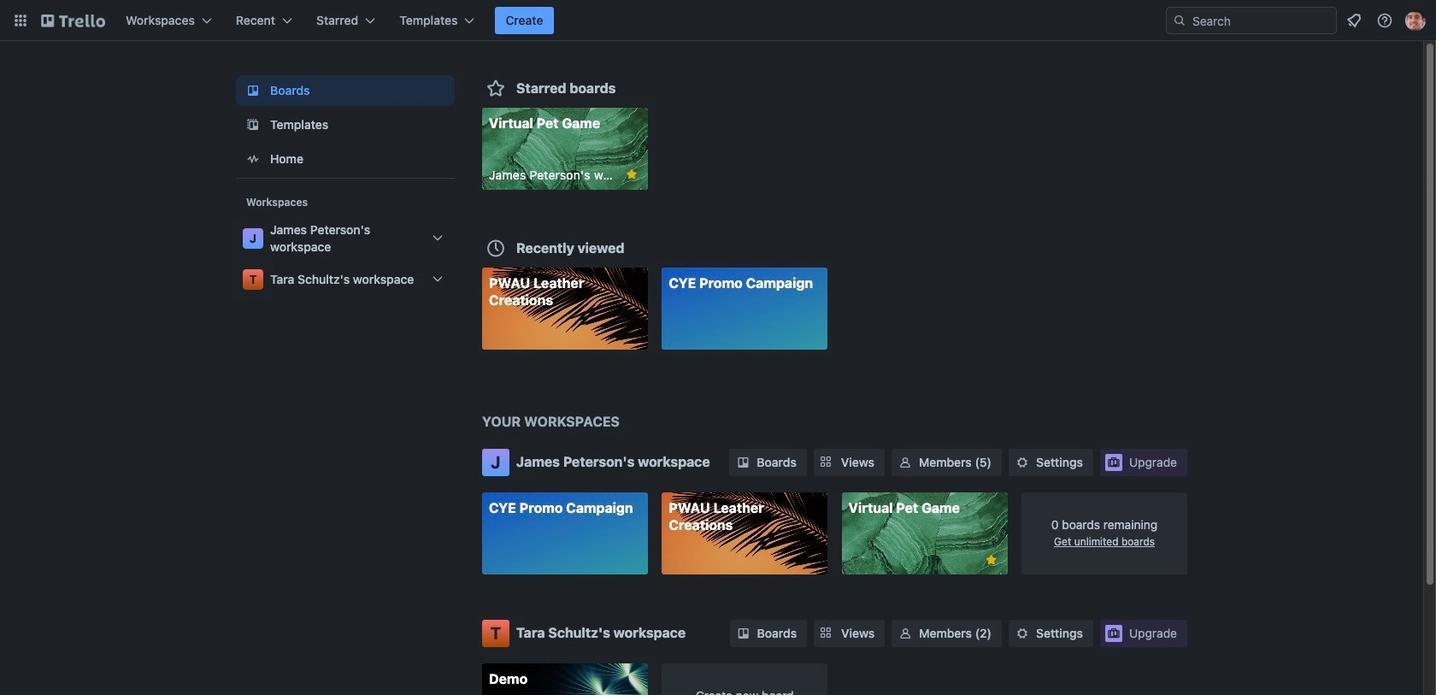 Task type: locate. For each thing, give the bounding box(es) containing it.
home image
[[243, 149, 263, 169]]

0 horizontal spatial sm image
[[897, 454, 914, 471]]

search image
[[1173, 14, 1187, 27]]

template board image
[[243, 115, 263, 135]]

1 horizontal spatial sm image
[[1014, 625, 1031, 642]]

sm image
[[897, 454, 914, 471], [1014, 625, 1031, 642]]

0 vertical spatial sm image
[[897, 454, 914, 471]]

james peterson (jamespeterson93) image
[[1406, 10, 1426, 31]]

Search field
[[1166, 7, 1338, 34]]

sm image
[[735, 454, 752, 471], [1014, 454, 1031, 471], [735, 625, 752, 642], [897, 625, 914, 642]]



Task type: vqa. For each thing, say whether or not it's contained in the screenshot.
template board image at the left
yes



Task type: describe. For each thing, give the bounding box(es) containing it.
click to unstar this board. it will be removed from your starred list. image
[[624, 167, 640, 182]]

open information menu image
[[1377, 12, 1394, 29]]

back to home image
[[41, 7, 105, 34]]

1 vertical spatial sm image
[[1014, 625, 1031, 642]]

primary element
[[0, 0, 1437, 41]]

board image
[[243, 80, 263, 101]]

0 notifications image
[[1344, 10, 1365, 31]]



